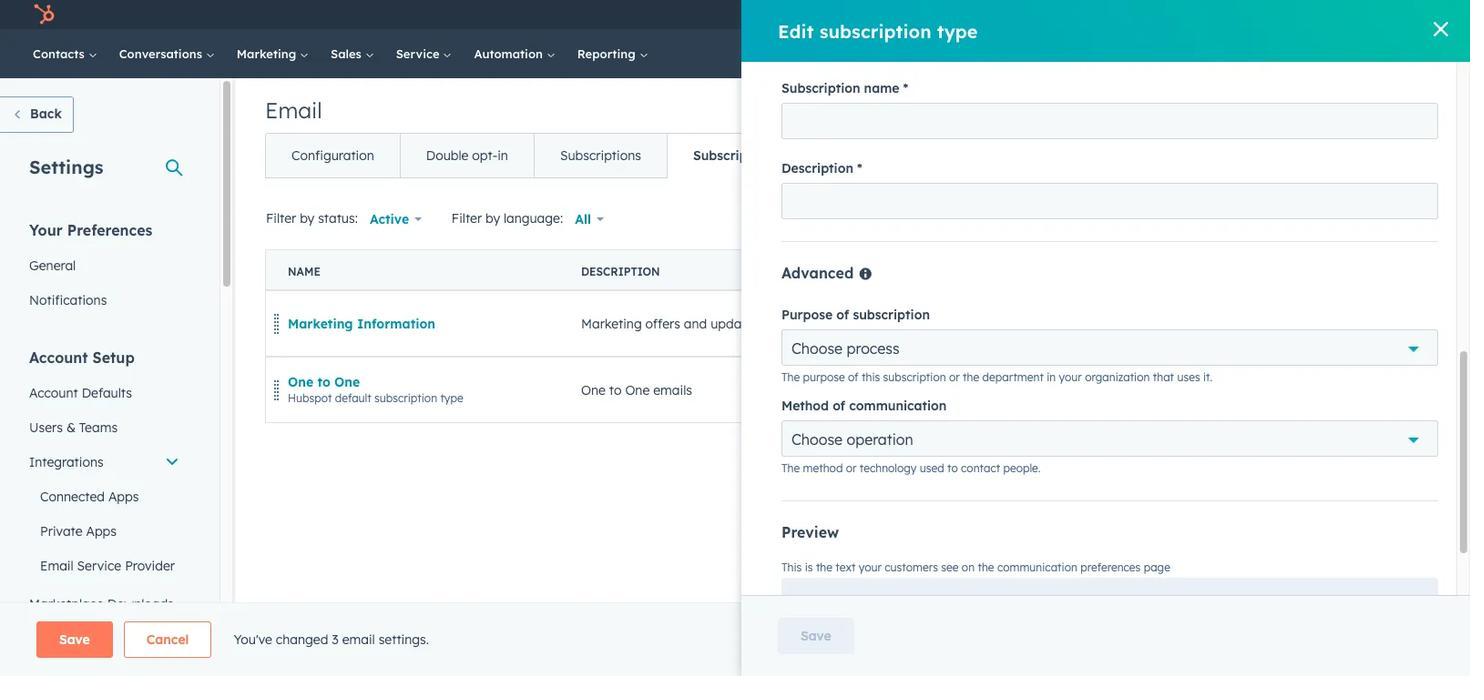 Task type: vqa. For each thing, say whether or not it's contained in the screenshot.
the One to One Hubspot default subscription type
yes



Task type: describe. For each thing, give the bounding box(es) containing it.
service inside service link
[[396, 46, 443, 61]]

types
[[776, 148, 812, 164]]

settings
[[29, 156, 103, 179]]

apps for connected apps
[[108, 489, 139, 506]]

choose for choose operation
[[792, 431, 843, 449]]

upgrade
[[1036, 9, 1087, 24]]

contacts link
[[22, 29, 108, 78]]

by for language:
[[486, 210, 500, 227]]

code
[[84, 631, 115, 648]]

3
[[332, 632, 339, 649]]

notifications image
[[1250, 8, 1267, 25]]

filter for filter by status:
[[266, 210, 296, 227]]

hubspot link
[[22, 4, 68, 26]]

Subscription name text field
[[782, 103, 1438, 139]]

the left department
[[963, 371, 979, 384]]

save for save button to the right
[[801, 629, 831, 645]]

name
[[864, 80, 900, 97]]

1 horizontal spatial your
[[1059, 371, 1082, 384]]

and
[[684, 316, 707, 332]]

you've changed 3 email settings.
[[234, 632, 429, 649]]

edit subscription type
[[778, 20, 978, 42]]

english for one to one emails
[[1051, 382, 1094, 399]]

1 horizontal spatial save button
[[778, 619, 854, 655]]

email for email
[[265, 97, 322, 124]]

choose process
[[792, 340, 900, 358]]

changed
[[276, 632, 328, 649]]

close image
[[1434, 22, 1448, 36]]

&
[[66, 420, 76, 436]]

method
[[782, 398, 829, 414]]

account for account setup
[[29, 349, 88, 367]]

users & teams
[[29, 420, 118, 436]]

you've
[[234, 632, 272, 649]]

provider
[[125, 558, 175, 575]]

email service provider
[[40, 558, 175, 575]]

calling icon button
[[1105, 3, 1136, 26]]

choose for choose process
[[792, 340, 843, 358]]

sales link
[[320, 29, 385, 78]]

see
[[941, 561, 959, 575]]

sales
[[331, 46, 365, 61]]

subscription up the process at the bottom
[[853, 307, 930, 323]]

0 horizontal spatial save button
[[36, 622, 113, 659]]

subscription types link
[[667, 134, 838, 178]]

apoptosis studios 2
[[1309, 7, 1419, 22]]

upgrade image
[[1016, 8, 1032, 25]]

description
[[782, 160, 853, 177]]

language:
[[504, 210, 563, 227]]

your preferences
[[29, 221, 153, 240]]

users & teams link
[[18, 411, 190, 445]]

1 horizontal spatial in
[[1047, 371, 1056, 384]]

choose operation
[[792, 431, 913, 449]]

save for the leftmost save button
[[59, 632, 90, 649]]

users
[[29, 420, 63, 436]]

apoptosis
[[1309, 7, 1364, 22]]

offers
[[646, 316, 680, 332]]

subscriptions link
[[534, 134, 667, 178]]

marketplaces image
[[1151, 8, 1167, 25]]

is
[[805, 561, 813, 575]]

automation
[[474, 46, 546, 61]]

tracking
[[29, 631, 80, 648]]

of for process
[[837, 307, 849, 323]]

emails
[[653, 382, 692, 399]]

help button
[[1182, 0, 1213, 29]]

subscription up name
[[820, 20, 932, 42]]

create
[[1298, 212, 1333, 226]]

department
[[983, 371, 1044, 384]]

description
[[581, 265, 660, 279]]

active inside active popup button
[[370, 211, 409, 228]]

subscriptions
[[560, 148, 641, 164]]

organization
[[1085, 371, 1150, 384]]

1 horizontal spatial or
[[949, 371, 960, 384]]

2
[[1413, 7, 1419, 22]]

filter by language:
[[452, 210, 563, 227]]

general link
[[18, 249, 190, 283]]

opt-
[[472, 148, 498, 164]]

1 vertical spatial or
[[846, 462, 857, 476]]

name
[[288, 265, 321, 279]]

purpose
[[782, 307, 833, 323]]

automation link
[[463, 29, 566, 78]]

subscription right this
[[883, 371, 946, 384]]

tracking code link
[[18, 622, 190, 657]]

connected apps link
[[18, 480, 190, 515]]

reporting link
[[566, 29, 659, 78]]

advanced
[[782, 264, 858, 282]]

connected apps
[[40, 489, 139, 506]]

private apps
[[40, 524, 117, 540]]

integrations button
[[18, 445, 190, 480]]

hubspot
[[288, 391, 332, 405]]

default
[[335, 391, 371, 405]]

create subscription type
[[1298, 212, 1425, 226]]

your preferences element
[[18, 220, 190, 318]]

contact
[[961, 462, 1000, 476]]

this
[[782, 561, 802, 575]]

settings.
[[379, 632, 429, 649]]

marketplaces button
[[1140, 0, 1178, 29]]

marketing information
[[288, 316, 436, 332]]

conversations link
[[108, 29, 226, 78]]

account defaults link
[[18, 376, 190, 411]]



Task type: locate. For each thing, give the bounding box(es) containing it.
0 vertical spatial choose
[[792, 340, 843, 358]]

active
[[370, 211, 409, 228], [1304, 317, 1335, 330]]

method
[[803, 462, 843, 476]]

or left department
[[949, 371, 960, 384]]

0 vertical spatial communication
[[849, 398, 947, 414]]

service right sales link
[[396, 46, 443, 61]]

Description text field
[[782, 183, 1438, 220]]

1 horizontal spatial save
[[801, 629, 831, 645]]

subscription right create
[[1336, 212, 1399, 226]]

your
[[29, 221, 63, 240]]

1 account from the top
[[29, 349, 88, 367]]

type for create subscription type
[[1402, 212, 1425, 226]]

menu containing apoptosis studios 2
[[1003, 0, 1448, 29]]

back link
[[0, 97, 74, 133]]

2 vertical spatial type
[[440, 391, 463, 405]]

communication up operation
[[849, 398, 947, 414]]

2 by from the left
[[486, 210, 500, 227]]

subscription right default at the left of the page
[[374, 391, 437, 405]]

0 vertical spatial in
[[498, 148, 508, 164]]

in
[[498, 148, 508, 164], [1047, 371, 1056, 384]]

uses
[[1177, 371, 1200, 384]]

notifications button
[[1243, 0, 1274, 29]]

or right method
[[846, 462, 857, 476]]

apoptosis studios 2 button
[[1278, 0, 1447, 29]]

english
[[1051, 316, 1094, 332], [1051, 382, 1094, 399]]

0 vertical spatial the
[[782, 371, 800, 384]]

defaults
[[82, 385, 132, 402]]

preferences
[[67, 221, 153, 240]]

the up method
[[782, 371, 800, 384]]

the right the on
[[978, 561, 994, 575]]

english right department
[[1051, 382, 1094, 399]]

1 vertical spatial active
[[1304, 317, 1335, 330]]

teams
[[79, 420, 118, 436]]

people.
[[1003, 462, 1041, 476]]

filter for filter by language:
[[452, 210, 482, 227]]

double
[[426, 148, 469, 164]]

Search HubSpot search field
[[1214, 38, 1437, 69]]

account setup
[[29, 349, 135, 367]]

1 vertical spatial account
[[29, 385, 78, 402]]

by left status:
[[300, 210, 315, 227]]

1 horizontal spatial subscription
[[782, 80, 860, 97]]

tara schultz image
[[1288, 6, 1305, 23]]

1 vertical spatial email
[[40, 558, 73, 575]]

account defaults
[[29, 385, 132, 402]]

to for hubspot
[[317, 374, 330, 390]]

email for email service provider
[[40, 558, 73, 575]]

save button down is
[[778, 619, 854, 655]]

general
[[29, 258, 76, 274]]

apps down integrations button
[[108, 489, 139, 506]]

1 horizontal spatial filter
[[452, 210, 482, 227]]

to up the hubspot
[[317, 374, 330, 390]]

apps for private apps
[[86, 524, 117, 540]]

service inside email service provider link
[[77, 558, 121, 575]]

0 vertical spatial subscription
[[782, 80, 860, 97]]

service
[[396, 46, 443, 61], [77, 558, 121, 575]]

subscription inside create subscription type button
[[1336, 212, 1399, 226]]

to for emails
[[609, 382, 622, 399]]

1 choose from the top
[[792, 340, 843, 358]]

1 horizontal spatial active
[[1304, 317, 1335, 330]]

method of communication
[[782, 398, 947, 414]]

contacts
[[33, 46, 88, 61]]

filter by status:
[[266, 210, 358, 227]]

your left organization
[[1059, 371, 1082, 384]]

the
[[963, 371, 979, 384], [816, 561, 833, 575], [978, 561, 994, 575]]

2 account from the top
[[29, 385, 78, 402]]

marketplace downloads link
[[18, 588, 190, 622]]

type for edit subscription type
[[937, 20, 978, 42]]

0 vertical spatial of
[[837, 307, 849, 323]]

1 the from the top
[[782, 371, 800, 384]]

apps
[[108, 489, 139, 506], [86, 524, 117, 540]]

0 vertical spatial apps
[[108, 489, 139, 506]]

1 english from the top
[[1051, 316, 1094, 332]]

0 vertical spatial service
[[396, 46, 443, 61]]

2 horizontal spatial type
[[1402, 212, 1425, 226]]

english for marketing offers and updates.
[[1051, 316, 1094, 332]]

email down private
[[40, 558, 73, 575]]

1 horizontal spatial email
[[265, 97, 322, 124]]

2 the from the top
[[782, 462, 800, 476]]

private apps link
[[18, 515, 190, 549]]

information
[[357, 316, 436, 332]]

updates.
[[711, 316, 763, 332]]

search image
[[1432, 47, 1445, 60]]

email up configuration at top
[[265, 97, 322, 124]]

None text field
[[782, 578, 1438, 637]]

one to one hubspot default subscription type
[[288, 374, 463, 405]]

calling icon image
[[1113, 7, 1129, 24]]

1 horizontal spatial to
[[609, 382, 622, 399]]

0 horizontal spatial to
[[317, 374, 330, 390]]

1 vertical spatial service
[[77, 558, 121, 575]]

choose
[[792, 340, 843, 358], [792, 431, 843, 449]]

account up users
[[29, 385, 78, 402]]

2 choose from the top
[[792, 431, 843, 449]]

0 horizontal spatial your
[[859, 561, 882, 575]]

in right department
[[1047, 371, 1056, 384]]

to inside the one to one hubspot default subscription type
[[317, 374, 330, 390]]

marketing left offers
[[581, 316, 642, 332]]

customers
[[885, 561, 938, 575]]

1 vertical spatial choose
[[792, 431, 843, 449]]

type inside button
[[1402, 212, 1425, 226]]

0 vertical spatial english
[[1051, 316, 1094, 332]]

0 vertical spatial active
[[370, 211, 409, 228]]

page
[[1144, 561, 1170, 575]]

navigation containing configuration
[[265, 133, 941, 179]]

subscription left name
[[782, 80, 860, 97]]

email inside account setup element
[[40, 558, 73, 575]]

marketing for marketing
[[237, 46, 300, 61]]

settings image
[[1220, 8, 1236, 24]]

1 horizontal spatial communication
[[997, 561, 1078, 575]]

subscription inside the one to one hubspot default subscription type
[[374, 391, 437, 405]]

cancel button
[[124, 622, 212, 659]]

2 filter from the left
[[452, 210, 482, 227]]

setup
[[92, 349, 135, 367]]

hubspot image
[[33, 4, 55, 26]]

the method or technology used to contact people.
[[782, 462, 1041, 476]]

marketing down name
[[288, 316, 353, 332]]

0 vertical spatial email
[[265, 97, 322, 124]]

1 vertical spatial communication
[[997, 561, 1078, 575]]

marketing link
[[226, 29, 320, 78]]

all button
[[563, 201, 616, 238]]

email
[[342, 632, 375, 649]]

the
[[782, 371, 800, 384], [782, 462, 800, 476]]

marketing offers and updates.
[[581, 316, 763, 332]]

service down private apps link
[[77, 558, 121, 575]]

the right is
[[816, 561, 833, 575]]

by for status:
[[300, 210, 315, 227]]

subscription for subscription types
[[693, 148, 772, 164]]

of for operation
[[833, 398, 845, 414]]

service link
[[385, 29, 463, 78]]

your right the text
[[859, 561, 882, 575]]

in right double
[[498, 148, 508, 164]]

0 vertical spatial account
[[29, 349, 88, 367]]

1 vertical spatial apps
[[86, 524, 117, 540]]

0 horizontal spatial service
[[77, 558, 121, 575]]

search button
[[1423, 38, 1454, 69]]

create subscription type button
[[1283, 205, 1440, 234]]

0 horizontal spatial communication
[[849, 398, 947, 414]]

communication right the on
[[997, 561, 1078, 575]]

choose up purpose
[[792, 340, 843, 358]]

the left method
[[782, 462, 800, 476]]

double opt-in link
[[400, 134, 534, 178]]

by left language:
[[486, 210, 500, 227]]

0 horizontal spatial email
[[40, 558, 73, 575]]

0 vertical spatial or
[[949, 371, 960, 384]]

subscription left the types
[[693, 148, 772, 164]]

edit
[[778, 20, 814, 42]]

to left emails at the left bottom of page
[[609, 382, 622, 399]]

filter down double opt-in link
[[452, 210, 482, 227]]

1 filter from the left
[[266, 210, 296, 227]]

0 horizontal spatial by
[[300, 210, 315, 227]]

1 vertical spatial in
[[1047, 371, 1056, 384]]

studios
[[1368, 7, 1409, 22]]

0 vertical spatial your
[[1059, 371, 1082, 384]]

of up choose process
[[837, 307, 849, 323]]

marketing left sales
[[237, 46, 300, 61]]

marketing information button
[[288, 316, 436, 332]]

navigation
[[265, 133, 941, 179]]

save button down marketplace
[[36, 622, 113, 659]]

0 horizontal spatial save
[[59, 632, 90, 649]]

technology
[[860, 462, 917, 476]]

type inside the one to one hubspot default subscription type
[[440, 391, 463, 405]]

to right used
[[947, 462, 958, 476]]

that
[[1153, 371, 1174, 384]]

account for account defaults
[[29, 385, 78, 402]]

1 vertical spatial of
[[848, 371, 859, 384]]

account up account defaults on the left
[[29, 349, 88, 367]]

this
[[862, 371, 880, 384]]

text
[[836, 561, 856, 575]]

english up organization
[[1051, 316, 1094, 332]]

the for the method or technology used to contact people.
[[782, 462, 800, 476]]

double opt-in
[[426, 148, 508, 164]]

save down marketplace
[[59, 632, 90, 649]]

2 vertical spatial of
[[833, 398, 845, 414]]

2 english from the top
[[1051, 382, 1094, 399]]

0 horizontal spatial or
[[846, 462, 857, 476]]

conversations
[[119, 46, 206, 61]]

account setup element
[[18, 348, 190, 677]]

marketplace
[[29, 597, 104, 613]]

configuration link
[[266, 134, 400, 178]]

settings link
[[1217, 5, 1239, 24]]

2 horizontal spatial to
[[947, 462, 958, 476]]

subscription for subscription name
[[782, 80, 860, 97]]

1 by from the left
[[300, 210, 315, 227]]

1 vertical spatial your
[[859, 561, 882, 575]]

0 vertical spatial type
[[937, 20, 978, 42]]

0 horizontal spatial active
[[370, 211, 409, 228]]

1 vertical spatial subscription
[[693, 148, 772, 164]]

0 horizontal spatial type
[[440, 391, 463, 405]]

filter left status:
[[266, 210, 296, 227]]

1 horizontal spatial service
[[396, 46, 443, 61]]

1 horizontal spatial type
[[937, 20, 978, 42]]

notifications link
[[18, 283, 190, 318]]

filter
[[266, 210, 296, 227], [452, 210, 482, 227]]

active button
[[358, 201, 433, 238]]

marketing for marketing information
[[288, 316, 353, 332]]

operation
[[847, 431, 913, 449]]

marketplace downloads
[[29, 597, 174, 613]]

of left this
[[848, 371, 859, 384]]

0 horizontal spatial filter
[[266, 210, 296, 227]]

save button
[[778, 619, 854, 655], [36, 622, 113, 659]]

preview
[[782, 524, 839, 542]]

used
[[920, 462, 944, 476]]

apps up email service provider link
[[86, 524, 117, 540]]

1 vertical spatial english
[[1051, 382, 1094, 399]]

process
[[847, 340, 900, 358]]

subscription inside navigation
[[693, 148, 772, 164]]

save down is
[[801, 629, 831, 645]]

the for the purpose of this subscription or the department in your organization that uses it.
[[782, 371, 800, 384]]

0 horizontal spatial in
[[498, 148, 508, 164]]

0 horizontal spatial subscription
[[693, 148, 772, 164]]

subscription types
[[693, 148, 812, 164]]

help image
[[1189, 8, 1206, 25]]

1 horizontal spatial by
[[486, 210, 500, 227]]

all
[[575, 211, 591, 228]]

1 vertical spatial the
[[782, 462, 800, 476]]

of down purpose
[[833, 398, 845, 414]]

preferences
[[1081, 561, 1141, 575]]

by
[[300, 210, 315, 227], [486, 210, 500, 227]]

menu
[[1003, 0, 1448, 29]]

1 vertical spatial type
[[1402, 212, 1425, 226]]

marketing for marketing offers and updates.
[[581, 316, 642, 332]]

choose up method
[[792, 431, 843, 449]]

it.
[[1203, 371, 1213, 384]]

one
[[288, 374, 313, 390], [334, 374, 360, 390], [581, 382, 606, 399], [625, 382, 650, 399]]

subscription
[[820, 20, 932, 42], [1336, 212, 1399, 226], [853, 307, 930, 323], [883, 371, 946, 384], [374, 391, 437, 405]]



